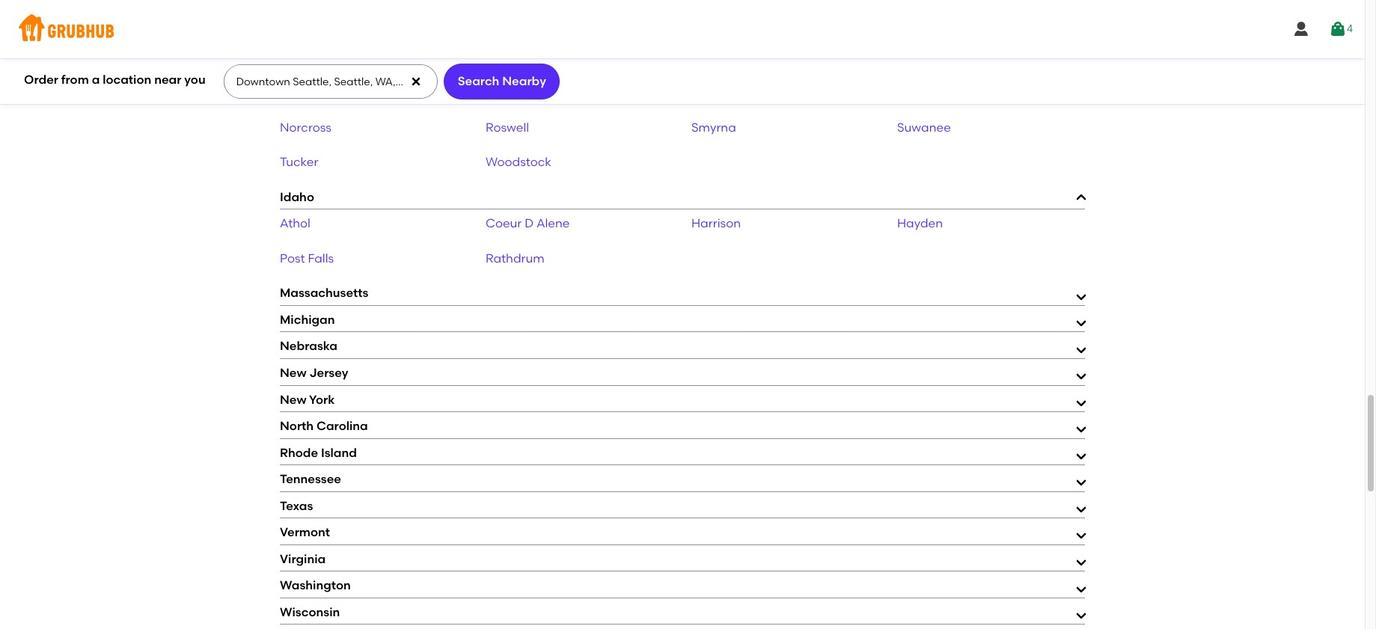 Task type: describe. For each thing, give the bounding box(es) containing it.
suwanee link
[[897, 120, 951, 135]]

nearby
[[502, 74, 546, 88]]

texas
[[280, 499, 313, 513]]

duluth
[[692, 51, 730, 65]]

island
[[321, 446, 357, 460]]

hayden link
[[897, 217, 943, 231]]

lilburn
[[486, 85, 525, 100]]

harrison
[[692, 217, 741, 231]]

smyrna
[[692, 120, 736, 135]]

cumming link
[[280, 51, 338, 65]]

mableton link
[[692, 85, 747, 100]]

coeur d alene link
[[486, 217, 570, 231]]

athol
[[280, 217, 311, 231]]

search nearby
[[458, 74, 546, 88]]

vermont
[[280, 526, 330, 540]]

idaho
[[280, 190, 314, 204]]

search
[[458, 74, 500, 88]]

cumming
[[280, 51, 338, 65]]

svg image inside 4 "button"
[[1329, 20, 1347, 38]]

post falls link
[[280, 251, 334, 266]]

north carolina
[[280, 419, 368, 433]]

wisconsin
[[280, 605, 340, 620]]

near
[[154, 72, 181, 87]]

post
[[280, 251, 305, 266]]

norcross
[[280, 120, 332, 135]]

washington
[[280, 579, 351, 593]]

lawrenceville
[[280, 85, 360, 100]]

new for new york
[[280, 393, 307, 407]]

new york
[[280, 393, 335, 407]]

duluth link
[[692, 51, 730, 65]]

lawrenceville link
[[280, 85, 360, 100]]

new jersey
[[280, 366, 348, 380]]

suwanee
[[897, 120, 951, 135]]

4
[[1347, 22, 1353, 35]]

york
[[309, 393, 335, 407]]

norcross link
[[280, 120, 332, 135]]

roswell
[[486, 120, 529, 135]]

north
[[280, 419, 314, 433]]

search nearby button
[[444, 64, 560, 100]]

woodstock
[[486, 155, 551, 169]]

harrison link
[[692, 217, 741, 231]]

kennesaw link
[[897, 51, 957, 65]]

from
[[61, 72, 89, 87]]

location
[[103, 72, 151, 87]]

tucker link
[[280, 155, 318, 169]]

rhode island
[[280, 446, 357, 460]]



Task type: locate. For each thing, give the bounding box(es) containing it.
falls
[[308, 251, 334, 266]]

2 new from the top
[[280, 393, 307, 407]]

marietta link
[[897, 85, 947, 100]]

you
[[184, 72, 206, 87]]

new up new york
[[280, 366, 307, 380]]

new
[[280, 366, 307, 380], [280, 393, 307, 407]]

alene
[[537, 217, 570, 231]]

1 svg image from the left
[[1293, 20, 1310, 38]]

tennessee
[[280, 472, 341, 487]]

tucker
[[280, 155, 318, 169]]

new up "north"
[[280, 393, 307, 407]]

hayden
[[897, 217, 943, 231]]

coeur d alene
[[486, 217, 570, 231]]

decatur
[[486, 51, 533, 65]]

d
[[525, 217, 534, 231]]

coeur
[[486, 217, 522, 231]]

athol link
[[280, 217, 311, 231]]

0 horizontal spatial svg image
[[1293, 20, 1310, 38]]

kennesaw
[[897, 51, 957, 65]]

roswell link
[[486, 120, 529, 135]]

smyrna link
[[692, 120, 736, 135]]

main navigation navigation
[[0, 0, 1365, 58]]

order from a location near you
[[24, 72, 206, 87]]

svg image
[[1293, 20, 1310, 38], [1329, 20, 1347, 38]]

tab
[[280, 0, 1085, 9]]

Search Address search field
[[224, 65, 437, 98]]

rhode
[[280, 446, 318, 460]]

a
[[92, 72, 100, 87]]

nebraska
[[280, 339, 338, 354]]

lilburn link
[[486, 85, 525, 100]]

virginia
[[280, 552, 326, 566]]

marietta
[[897, 85, 947, 100]]

1 new from the top
[[280, 366, 307, 380]]

0 vertical spatial new
[[280, 366, 307, 380]]

rathdrum link
[[486, 251, 545, 266]]

4 button
[[1329, 16, 1353, 43]]

1 vertical spatial new
[[280, 393, 307, 407]]

massachusetts
[[280, 286, 369, 300]]

order
[[24, 72, 58, 87]]

decatur link
[[486, 51, 533, 65]]

rathdrum
[[486, 251, 545, 266]]

michigan
[[280, 313, 335, 327]]

1 horizontal spatial svg image
[[1329, 20, 1347, 38]]

mableton
[[692, 85, 747, 100]]

new for new jersey
[[280, 366, 307, 380]]

svg image
[[410, 76, 422, 88]]

carolina
[[317, 419, 368, 433]]

2 svg image from the left
[[1329, 20, 1347, 38]]

post falls
[[280, 251, 334, 266]]

jersey
[[309, 366, 348, 380]]

woodstock link
[[486, 155, 551, 169]]



Task type: vqa. For each thing, say whether or not it's contained in the screenshot.
Tucker link
yes



